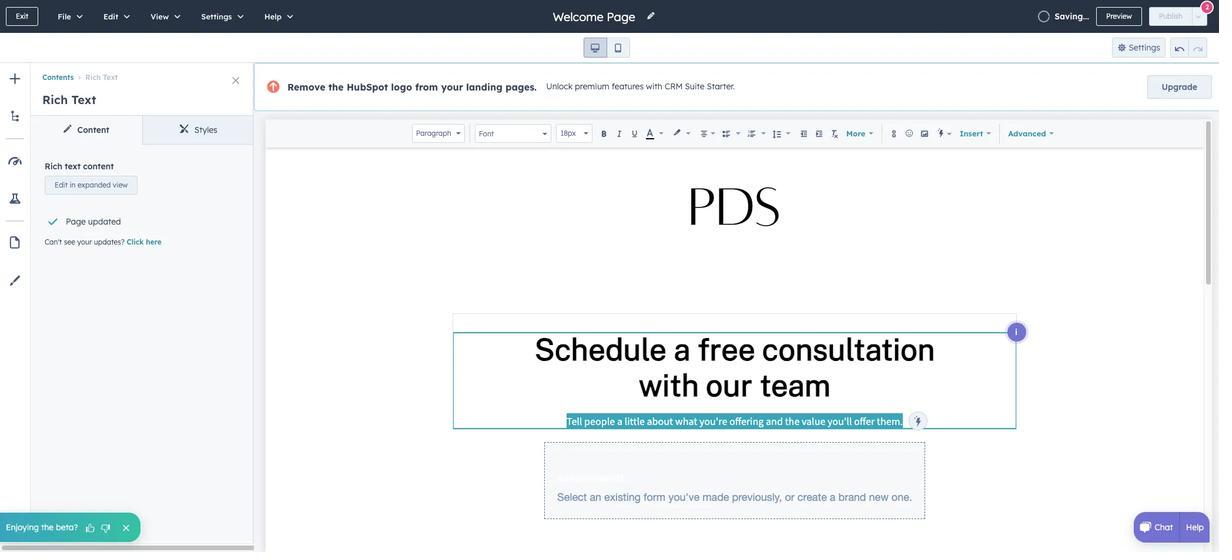 Task type: vqa. For each thing, say whether or not it's contained in the screenshot.
the topmost Rich Text
yes



Task type: describe. For each thing, give the bounding box(es) containing it.
edit for edit in expanded view
[[55, 181, 68, 190]]

can't see your updates? click here
[[45, 238, 162, 247]]

0 vertical spatial settings button
[[189, 0, 252, 33]]

2 vertical spatial rich
[[45, 161, 62, 172]]

chat
[[1155, 522, 1174, 533]]

expanded
[[78, 181, 111, 190]]

page updated status
[[42, 202, 235, 232]]

help inside button
[[264, 12, 282, 21]]

1 horizontal spatial settings button
[[1112, 38, 1166, 58]]

contents button
[[42, 73, 74, 82]]

view button
[[138, 0, 189, 33]]

0 horizontal spatial your
[[77, 238, 92, 247]]

page
[[66, 217, 86, 227]]

0 vertical spatial rich
[[85, 73, 101, 82]]

logo
[[391, 81, 412, 93]]

file button
[[45, 0, 91, 33]]

features
[[612, 81, 644, 92]]

page updated
[[66, 217, 121, 227]]

click
[[127, 238, 144, 247]]

starter.
[[707, 81, 735, 92]]

exit link
[[6, 7, 38, 26]]

view
[[113, 181, 128, 190]]

saving...
[[1055, 11, 1090, 22]]

upgrade link
[[1148, 75, 1213, 99]]

unlock
[[546, 81, 573, 92]]

crm
[[665, 81, 683, 92]]

saving... button
[[1055, 9, 1090, 24]]

styles link
[[142, 116, 254, 144]]

landing
[[466, 81, 503, 93]]

styles
[[195, 125, 217, 135]]

publish button
[[1149, 7, 1193, 26]]

see
[[64, 238, 75, 247]]

updates?
[[94, 238, 125, 247]]

suite
[[685, 81, 705, 92]]

file
[[58, 12, 71, 21]]

edit button
[[91, 0, 138, 33]]

rich text content
[[45, 161, 114, 172]]

publish group
[[1149, 7, 1208, 26]]

exit
[[16, 12, 28, 21]]

hubspot
[[347, 81, 388, 93]]

view
[[151, 12, 169, 21]]

remove
[[288, 81, 325, 93]]

here
[[146, 238, 162, 247]]

navigation containing contents
[[31, 63, 254, 84]]

content
[[77, 125, 109, 135]]

0 vertical spatial rich text
[[85, 73, 118, 82]]

help button
[[252, 0, 302, 33]]

enjoying the beta?
[[6, 522, 78, 533]]

0 horizontal spatial settings
[[201, 12, 232, 21]]

pages.
[[506, 81, 537, 93]]

content
[[83, 161, 114, 172]]

with
[[646, 81, 663, 92]]



Task type: locate. For each thing, give the bounding box(es) containing it.
the
[[328, 81, 344, 93], [41, 522, 54, 533]]

1 vertical spatial rich text
[[42, 92, 96, 107]]

1 horizontal spatial edit
[[103, 12, 118, 21]]

0 vertical spatial your
[[441, 81, 463, 93]]

thumbsup image
[[85, 523, 96, 534]]

1 vertical spatial settings button
[[1112, 38, 1166, 58]]

1 vertical spatial help
[[1187, 522, 1204, 533]]

edit for edit
[[103, 12, 118, 21]]

0 horizontal spatial edit
[[55, 181, 68, 190]]

1 vertical spatial text
[[71, 92, 96, 107]]

beta?
[[56, 522, 78, 533]]

the for beta?
[[41, 522, 54, 533]]

0 vertical spatial the
[[328, 81, 344, 93]]

edit in expanded view button
[[45, 176, 138, 195]]

close image
[[232, 77, 239, 84]]

0 horizontal spatial group
[[584, 38, 630, 58]]

group up premium
[[584, 38, 630, 58]]

unlock premium features with crm suite starter.
[[546, 81, 735, 92]]

0 horizontal spatial text
[[71, 92, 96, 107]]

remove the hubspot logo from your landing pages.
[[288, 81, 537, 93]]

edit right file button
[[103, 12, 118, 21]]

navigation
[[31, 63, 254, 84]]

premium
[[575, 81, 610, 92]]

0 horizontal spatial help
[[264, 12, 282, 21]]

enjoying
[[6, 522, 39, 533]]

1 vertical spatial edit
[[55, 181, 68, 190]]

2
[[1206, 3, 1210, 11]]

rich down 'contents'
[[42, 92, 68, 107]]

edit in expanded view
[[55, 181, 128, 190]]

click here button
[[127, 237, 162, 248]]

help
[[264, 12, 282, 21], [1187, 522, 1204, 533]]

0 vertical spatial help
[[264, 12, 282, 21]]

1 vertical spatial the
[[41, 522, 54, 533]]

edit
[[103, 12, 118, 21], [55, 181, 68, 190]]

settings button
[[189, 0, 252, 33], [1112, 38, 1166, 58]]

your right 'from'
[[441, 81, 463, 93]]

0 vertical spatial text
[[103, 73, 118, 82]]

can't
[[45, 238, 62, 247]]

publish
[[1159, 12, 1183, 21]]

thumbsdown image
[[100, 523, 111, 534]]

text
[[65, 161, 81, 172]]

the for hubspot
[[328, 81, 344, 93]]

upgrade
[[1162, 82, 1198, 92]]

1 group from the left
[[584, 38, 630, 58]]

1 vertical spatial settings
[[1129, 42, 1161, 53]]

content link
[[31, 116, 142, 144]]

your right see
[[77, 238, 92, 247]]

text down rich text button
[[71, 92, 96, 107]]

1 horizontal spatial settings
[[1129, 42, 1161, 53]]

tab list
[[31, 116, 254, 145]]

settings down preview button
[[1129, 42, 1161, 53]]

enjoying the beta? button
[[0, 513, 140, 542]]

rich right contents button in the top of the page
[[85, 73, 101, 82]]

group
[[584, 38, 630, 58], [1171, 38, 1208, 58]]

settings
[[201, 12, 232, 21], [1129, 42, 1161, 53]]

rich text down contents button in the top of the page
[[42, 92, 96, 107]]

in
[[70, 181, 76, 190]]

updated
[[88, 217, 121, 227]]

settings right view button
[[201, 12, 232, 21]]

text inside navigation
[[103, 73, 118, 82]]

text
[[103, 73, 118, 82], [71, 92, 96, 107]]

tab panel containing rich text content
[[31, 145, 254, 543]]

2 group from the left
[[1171, 38, 1208, 58]]

the right remove
[[328, 81, 344, 93]]

0 vertical spatial edit
[[103, 12, 118, 21]]

None field
[[552, 9, 639, 24]]

1 horizontal spatial the
[[328, 81, 344, 93]]

the inside "enjoying the beta?" button
[[41, 522, 54, 533]]

1 horizontal spatial help
[[1187, 522, 1204, 533]]

group down the publish group
[[1171, 38, 1208, 58]]

your
[[441, 81, 463, 93], [77, 238, 92, 247]]

from
[[415, 81, 438, 93]]

edit left in
[[55, 181, 68, 190]]

contents
[[42, 73, 74, 82]]

1 vertical spatial your
[[77, 238, 92, 247]]

the left beta?
[[41, 522, 54, 533]]

1 horizontal spatial text
[[103, 73, 118, 82]]

rich
[[85, 73, 101, 82], [42, 92, 68, 107], [45, 161, 62, 172]]

0 horizontal spatial the
[[41, 522, 54, 533]]

tab panel
[[31, 145, 254, 543]]

rich left text
[[45, 161, 62, 172]]

0 vertical spatial settings
[[201, 12, 232, 21]]

1 horizontal spatial your
[[441, 81, 463, 93]]

rich text button
[[74, 73, 118, 82]]

preview
[[1107, 12, 1132, 21]]

preview button
[[1097, 7, 1142, 26]]

rich text right contents button in the top of the page
[[85, 73, 118, 82]]

tab list containing content
[[31, 116, 254, 145]]

text right contents button in the top of the page
[[103, 73, 118, 82]]

1 vertical spatial rich
[[42, 92, 68, 107]]

1 horizontal spatial group
[[1171, 38, 1208, 58]]

rich text
[[85, 73, 118, 82], [42, 92, 96, 107]]

0 horizontal spatial settings button
[[189, 0, 252, 33]]



